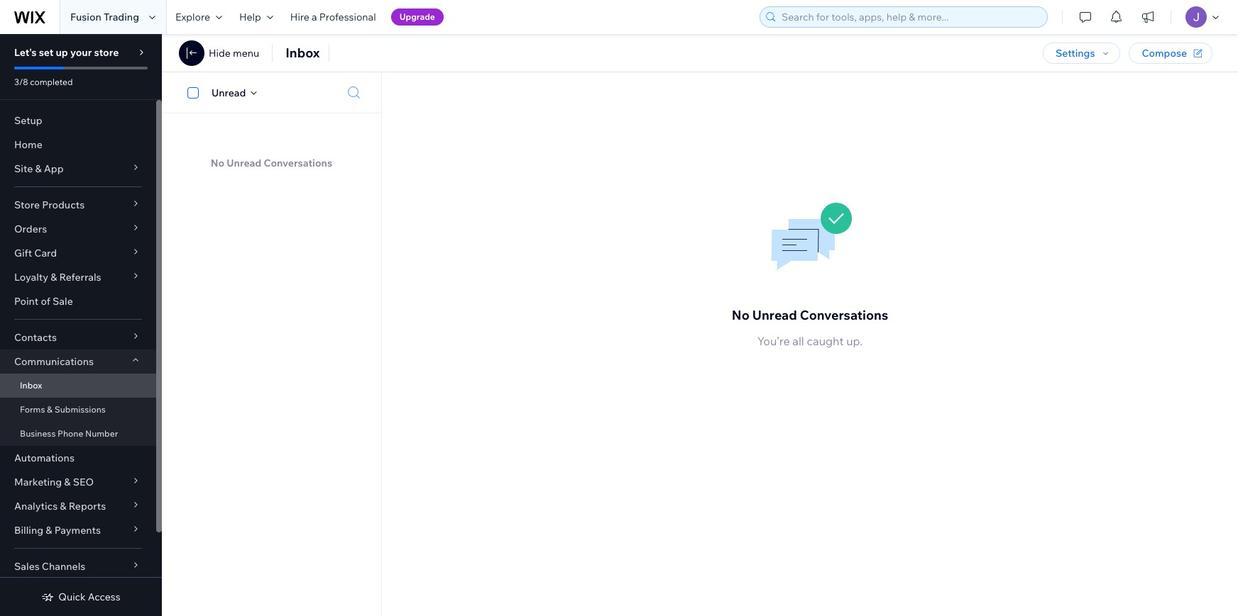 Task type: locate. For each thing, give the bounding box(es) containing it.
loyalty
[[14, 271, 48, 284]]

hire a professional link
[[282, 0, 385, 34]]

store
[[14, 199, 40, 212]]

& right forms
[[47, 405, 53, 415]]

0 horizontal spatial no
[[211, 157, 224, 170]]

None checkbox
[[180, 84, 212, 101]]

0 vertical spatial no
[[211, 157, 224, 170]]

business
[[20, 429, 56, 439]]

menu
[[233, 47, 259, 60]]

unread
[[212, 86, 246, 99], [227, 157, 261, 170], [752, 308, 797, 324]]

settings button
[[1043, 43, 1121, 64]]

site & app button
[[0, 157, 156, 181]]

a
[[312, 11, 317, 23]]

fusion
[[70, 11, 101, 23]]

& inside popup button
[[35, 163, 42, 175]]

submissions
[[54, 405, 106, 415]]

quick access
[[58, 591, 120, 604]]

0 horizontal spatial conversations
[[264, 157, 332, 170]]

&
[[35, 163, 42, 175], [51, 271, 57, 284], [47, 405, 53, 415], [64, 476, 71, 489], [60, 501, 66, 513], [46, 525, 52, 537]]

completed
[[30, 77, 73, 87]]

hide menu button
[[179, 40, 259, 66], [209, 47, 259, 60]]

1 horizontal spatial conversations
[[800, 308, 888, 324]]

seo
[[73, 476, 94, 489]]

marketing & seo button
[[0, 471, 156, 495]]

trading
[[104, 11, 139, 23]]

hide
[[209, 47, 231, 60]]

sale
[[53, 295, 73, 308]]

store products button
[[0, 193, 156, 217]]

& right site
[[35, 163, 42, 175]]

1 vertical spatial conversations
[[800, 308, 888, 324]]

& inside "popup button"
[[64, 476, 71, 489]]

inbox link
[[0, 374, 156, 398]]

gift card button
[[0, 241, 156, 266]]

hide menu button down the explore
[[179, 40, 259, 66]]

channels
[[42, 561, 85, 574]]

& right billing
[[46, 525, 52, 537]]

loyalty & referrals button
[[0, 266, 156, 290]]

store products
[[14, 199, 85, 212]]

& inside 'popup button'
[[46, 525, 52, 537]]

no unread conversations
[[211, 157, 332, 170], [732, 308, 888, 324]]

inbox
[[286, 45, 320, 61], [20, 381, 42, 391]]

contacts button
[[0, 326, 156, 350]]

analytics
[[14, 501, 58, 513]]

point of sale
[[14, 295, 73, 308]]

1 vertical spatial no
[[732, 308, 750, 324]]

professional
[[319, 11, 376, 23]]

& left 'seo'
[[64, 476, 71, 489]]

fusion trading
[[70, 11, 139, 23]]

& right loyalty
[[51, 271, 57, 284]]

billing & payments button
[[0, 519, 156, 543]]

upgrade
[[399, 11, 435, 22]]

all
[[792, 335, 804, 349]]

quick access button
[[41, 591, 120, 604]]

1 horizontal spatial inbox
[[286, 45, 320, 61]]

& for marketing
[[64, 476, 71, 489]]

automations link
[[0, 447, 156, 471]]

1 horizontal spatial no
[[732, 308, 750, 324]]

& for analytics
[[60, 501, 66, 513]]

phone
[[58, 429, 83, 439]]

1 vertical spatial inbox
[[20, 381, 42, 391]]

1 horizontal spatial no unread conversations
[[732, 308, 888, 324]]

app
[[44, 163, 64, 175]]

card
[[34, 247, 57, 260]]

marketing
[[14, 476, 62, 489]]

inbox down hire
[[286, 45, 320, 61]]

business phone number link
[[0, 422, 156, 447]]

communications button
[[0, 350, 156, 374]]

up
[[56, 46, 68, 59]]

conversations
[[264, 157, 332, 170], [800, 308, 888, 324]]

& for site
[[35, 163, 42, 175]]

your
[[70, 46, 92, 59]]

0 vertical spatial no unread conversations
[[211, 157, 332, 170]]

forms & submissions
[[20, 405, 106, 415]]

& left reports
[[60, 501, 66, 513]]

gift card
[[14, 247, 57, 260]]

number
[[85, 429, 118, 439]]

referrals
[[59, 271, 101, 284]]

inbox up forms
[[20, 381, 42, 391]]

automations
[[14, 452, 74, 465]]

no
[[211, 157, 224, 170], [732, 308, 750, 324]]

0 horizontal spatial inbox
[[20, 381, 42, 391]]



Task type: describe. For each thing, give the bounding box(es) containing it.
1 vertical spatial unread
[[227, 157, 261, 170]]

3/8
[[14, 77, 28, 87]]

access
[[88, 591, 120, 604]]

hide menu
[[209, 47, 259, 60]]

hire
[[290, 11, 309, 23]]

0 vertical spatial inbox
[[286, 45, 320, 61]]

sales channels
[[14, 561, 85, 574]]

hide menu button down the help
[[209, 47, 259, 60]]

marketing & seo
[[14, 476, 94, 489]]

set
[[39, 46, 54, 59]]

sidebar element
[[0, 34, 162, 617]]

upgrade button
[[391, 9, 444, 26]]

site & app
[[14, 163, 64, 175]]

point of sale link
[[0, 290, 156, 314]]

caught
[[807, 335, 844, 349]]

& for billing
[[46, 525, 52, 537]]

home
[[14, 138, 42, 151]]

help button
[[231, 0, 282, 34]]

forms
[[20, 405, 45, 415]]

orders
[[14, 223, 47, 236]]

inbox inside inbox link
[[20, 381, 42, 391]]

2 vertical spatial unread
[[752, 308, 797, 324]]

payments
[[54, 525, 101, 537]]

you're
[[757, 335, 790, 349]]

0 vertical spatial conversations
[[264, 157, 332, 170]]

help
[[239, 11, 261, 23]]

products
[[42, 199, 85, 212]]

billing
[[14, 525, 43, 537]]

quick
[[58, 591, 86, 604]]

compose button
[[1129, 43, 1213, 64]]

explore
[[175, 11, 210, 23]]

compose
[[1142, 47, 1187, 60]]

you're all caught up.
[[757, 335, 863, 349]]

orders button
[[0, 217, 156, 241]]

up.
[[846, 335, 863, 349]]

gift
[[14, 247, 32, 260]]

& for loyalty
[[51, 271, 57, 284]]

let's set up your store
[[14, 46, 119, 59]]

0 vertical spatial unread
[[212, 86, 246, 99]]

hire a professional
[[290, 11, 376, 23]]

analytics & reports button
[[0, 495, 156, 519]]

site
[[14, 163, 33, 175]]

0 horizontal spatial no unread conversations
[[211, 157, 332, 170]]

business phone number
[[20, 429, 118, 439]]

sales channels button
[[0, 555, 156, 579]]

home link
[[0, 133, 156, 157]]

store
[[94, 46, 119, 59]]

settings
[[1056, 47, 1095, 60]]

3/8 completed
[[14, 77, 73, 87]]

Search for tools, apps, help & more... field
[[777, 7, 1043, 27]]

forms & submissions link
[[0, 398, 156, 422]]

billing & payments
[[14, 525, 101, 537]]

point
[[14, 295, 39, 308]]

setup link
[[0, 109, 156, 133]]

loyalty & referrals
[[14, 271, 101, 284]]

& for forms
[[47, 405, 53, 415]]

let's
[[14, 46, 37, 59]]

1 vertical spatial no unread conversations
[[732, 308, 888, 324]]

analytics & reports
[[14, 501, 106, 513]]

sales
[[14, 561, 40, 574]]

setup
[[14, 114, 42, 127]]

of
[[41, 295, 50, 308]]

reports
[[69, 501, 106, 513]]

communications
[[14, 356, 94, 368]]

contacts
[[14, 332, 57, 344]]



Task type: vqa. For each thing, say whether or not it's contained in the screenshot.
alert
no



